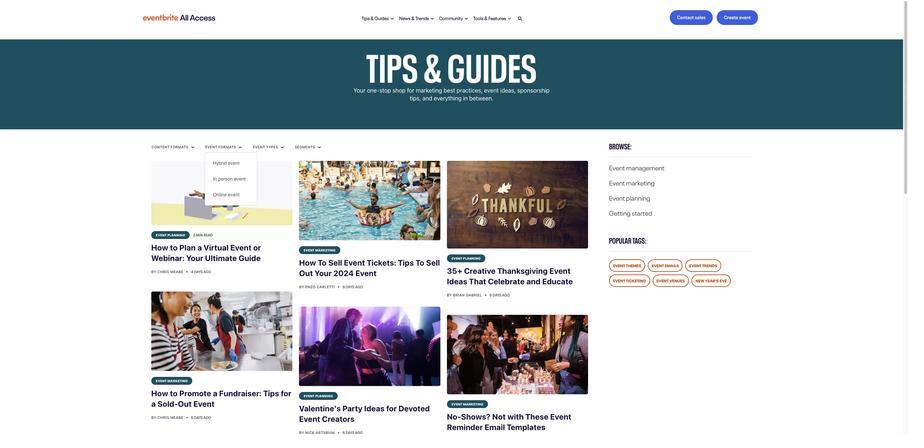 Task type: describe. For each thing, give the bounding box(es) containing it.
ago for 35+ creative thanksgiving event ideas that celebrate and educate
[[502, 292, 510, 298]]

2024
[[334, 269, 354, 278]]

event inside the no-shows? not with these event reminder email templates
[[551, 412, 572, 421]]

2 sell from the left
[[426, 258, 440, 267]]

sales
[[695, 13, 706, 20]]

event types
[[253, 145, 279, 149]]

online
[[213, 192, 227, 197]]

ticketing
[[626, 277, 646, 283]]

by enzo carletti link
[[299, 285, 336, 289]]

& for tips & guides link
[[371, 14, 374, 21]]

year's
[[706, 277, 719, 283]]

trends
[[703, 262, 718, 268]]

everything
[[434, 95, 462, 102]]

arrow image for content formats
[[191, 146, 194, 149]]

4 days ago
[[191, 269, 211, 274]]

for inside valentine's party ideas for devoted event creators
[[387, 404, 397, 413]]

your inside how to sell event tickets: tips to sell out your 2024 event
[[315, 269, 332, 278]]

event planning link for valentine's party ideas for devoted event creators
[[299, 392, 338, 400]]

4
[[191, 269, 193, 274]]

and inside the your one-stop shop for marketing best practices, event ideas, sponsorship tips, and everything in between.
[[423, 95, 432, 102]]

enzo
[[305, 285, 316, 289]]

35+ creative thanksgiving event ideas that celebrate and educate link
[[447, 262, 588, 291]]

event venues
[[657, 277, 685, 283]]

tips inside how to sell event tickets: tips to sell out your 2024 event
[[398, 258, 414, 267]]

search icon image
[[518, 16, 523, 21]]

ideas inside 35+ creative thanksgiving event ideas that celebrate and educate
[[447, 277, 468, 286]]

party
[[343, 404, 363, 413]]

1 vertical spatial tips & guides
[[366, 34, 537, 93]]

tickets:
[[367, 258, 396, 267]]

reminder
[[447, 423, 483, 432]]

sponsorship
[[518, 87, 550, 94]]

marketing for how to sell event tickets: tips to sell out your 2024 event
[[315, 248, 336, 252]]

hybrid
[[213, 161, 227, 166]]

marketing for how to promote a fundraiser: tips for a sold-out event
[[168, 378, 188, 383]]

by for 35+ creative thanksgiving event ideas that celebrate and educate
[[447, 293, 452, 297]]

to for promote
[[170, 389, 178, 398]]

event inside valentine's party ideas for devoted event creators
[[299, 414, 320, 424]]

meabe for sold-
[[170, 415, 183, 420]]

devoted
[[399, 404, 430, 413]]

tips & guides link
[[359, 10, 397, 25]]

content formats button
[[151, 144, 195, 150]]

in person event
[[213, 176, 246, 182]]

between.
[[469, 95, 494, 102]]

or
[[253, 243, 261, 252]]

by chris meabe for a
[[151, 415, 184, 420]]

contact sales link
[[670, 10, 713, 25]]

arrow image for community
[[465, 17, 468, 20]]

arrow image
[[239, 146, 242, 149]]

event formats
[[205, 145, 237, 149]]

a for fundraiser:
[[213, 389, 218, 398]]

0 horizontal spatial a
[[151, 399, 156, 408]]

ideas inside valentine's party ideas for devoted event creators
[[364, 404, 385, 413]]

event planning link for 35+ creative thanksgiving event ideas that celebrate and educate
[[447, 255, 486, 262]]

segments button
[[295, 144, 322, 150]]

segments element
[[205, 152, 257, 206]]

in
[[463, 95, 468, 102]]

3 min read
[[193, 232, 213, 237]]

news
[[399, 14, 411, 21]]

event marketing for how to promote a fundraiser: tips for a sold-out event
[[156, 378, 188, 383]]

by for how to plan a virtual event or webinar: your ultimate guide
[[151, 269, 156, 274]]

planning for valentine's party ideas for devoted event creators
[[315, 393, 333, 398]]

how for how to sell event tickets: tips to sell out your 2024 event
[[299, 258, 316, 267]]

planning for how to plan a virtual event or webinar: your ultimate guide
[[168, 232, 185, 237]]

arrow image for news & trends
[[431, 17, 434, 20]]

event planning for 35+ creative thanksgiving event ideas that celebrate and educate
[[452, 256, 481, 260]]

features
[[489, 14, 506, 21]]

themes
[[626, 262, 642, 268]]

valentine's party ideas for devoted event creators link
[[299, 400, 441, 428]]

event planning for how to plan a virtual event or webinar: your ultimate guide
[[156, 232, 185, 237]]

event management link
[[609, 162, 665, 172]]

out inside the how to promote a fundraiser: tips for a sold-out event
[[178, 399, 192, 408]]

contact
[[677, 13, 694, 20]]

your inside how to plan a virtual event or webinar: your ultimate guide
[[186, 253, 203, 263]]

event themes link
[[609, 259, 646, 272]]

create event link
[[717, 10, 758, 25]]

how to plan a virtual event or webinar: your ultimate guide
[[151, 243, 261, 263]]

6 days ago for promote
[[191, 415, 211, 420]]

getting
[[609, 208, 631, 217]]

out inside how to sell event tickets: tips to sell out your 2024 event
[[299, 269, 313, 278]]

event emails
[[652, 262, 679, 268]]

by brian gabriel link
[[447, 293, 483, 297]]

news & trends link
[[397, 10, 437, 25]]

ago right 4
[[204, 269, 211, 274]]

new year's eve
[[696, 277, 727, 283]]

browse:
[[609, 140, 632, 151]]

event marketing link for how to sell event tickets: tips to sell out your 2024 event
[[299, 246, 340, 254]]

0 vertical spatial guides
[[375, 14, 389, 21]]

people laughing while serving food image
[[151, 291, 293, 371]]

tools & features link
[[471, 10, 514, 25]]

trends
[[416, 14, 429, 21]]

by enzo carletti
[[299, 285, 336, 289]]

event inside the how to promote a fundraiser: tips for a sold-out event
[[194, 399, 215, 408]]

by for how to sell event tickets: tips to sell out your 2024 event
[[299, 285, 304, 289]]

ultimate
[[205, 253, 237, 263]]

how to plan a virtual event or webinar: your ultimate guide link
[[151, 239, 293, 267]]

hybrid event
[[213, 161, 240, 166]]

with
[[508, 412, 524, 421]]

news & trends
[[399, 14, 429, 21]]

valentine's
[[299, 404, 341, 413]]

event emails link
[[648, 259, 683, 272]]

brian
[[453, 293, 465, 297]]

1 to from the left
[[318, 258, 327, 267]]

event ticketing link
[[609, 274, 650, 287]]

& for 'news & trends' link
[[412, 14, 415, 21]]

new
[[696, 277, 705, 283]]

segments
[[295, 145, 316, 149]]

contact sales
[[677, 13, 706, 20]]

logo eventbrite image
[[142, 12, 216, 23]]

tools
[[474, 14, 484, 21]]

community
[[439, 14, 463, 21]]

getting started link
[[609, 208, 652, 217]]

that
[[469, 277, 486, 286]]

thanksgiving
[[498, 266, 548, 276]]

creative
[[464, 266, 496, 276]]

popular
[[609, 234, 632, 246]]

in
[[213, 176, 217, 182]]

for inside the your one-stop shop for marketing best practices, event ideas, sponsorship tips, and everything in between.
[[407, 87, 415, 94]]

community link
[[437, 10, 471, 25]]

formats for event
[[218, 145, 236, 149]]

person
[[218, 176, 233, 182]]

tips inside the how to promote a fundraiser: tips for a sold-out event
[[263, 389, 279, 398]]

lots of people at a pool party image
[[299, 161, 441, 240]]

couple dancing in nightclub image
[[299, 307, 441, 386]]

one-
[[367, 87, 380, 94]]

in person event link
[[205, 171, 257, 187]]



Task type: vqa. For each thing, say whether or not it's contained in the screenshot.


Task type: locate. For each thing, give the bounding box(es) containing it.
your one-stop shop for marketing best practices, event ideas, sponsorship tips, and everything in between.
[[354, 87, 550, 102]]

online event link
[[205, 187, 257, 203]]

2 vertical spatial for
[[387, 404, 397, 413]]

for inside the how to promote a fundraiser: tips for a sold-out event
[[281, 389, 292, 398]]

to
[[318, 258, 327, 267], [416, 258, 425, 267]]

chris
[[157, 269, 169, 274], [157, 415, 169, 420]]

1 horizontal spatial guides
[[448, 34, 537, 93]]

1 vertical spatial your
[[186, 253, 203, 263]]

planning up plan
[[168, 232, 185, 237]]

a right plan
[[198, 243, 202, 252]]

marketing up promote
[[168, 378, 188, 383]]

event marketing link for no-shows? not with these event reminder email templates
[[447, 400, 488, 408]]

event trends
[[690, 262, 718, 268]]

4 arrow image from the left
[[508, 17, 511, 20]]

getting started
[[609, 208, 652, 217]]

2 horizontal spatial for
[[407, 87, 415, 94]]

marketing up 2024
[[315, 248, 336, 252]]

arrow image right the types
[[281, 146, 284, 149]]

days for how to sell event tickets: tips to sell out your 2024 event
[[346, 284, 355, 289]]

event types button
[[253, 144, 284, 150]]

1 vertical spatial meabe
[[170, 415, 183, 420]]

how inside how to plan a virtual event or webinar: your ultimate guide
[[151, 243, 168, 252]]

0 vertical spatial and
[[423, 95, 432, 102]]

guides
[[375, 14, 389, 21], [448, 34, 537, 93]]

ago for how to promote a fundraiser: tips for a sold-out event
[[204, 415, 211, 420]]

event right online
[[228, 192, 240, 197]]

0 horizontal spatial for
[[281, 389, 292, 398]]

planning for 35+ creative thanksgiving event ideas that celebrate and educate
[[463, 256, 481, 260]]

sell left 35+
[[426, 258, 440, 267]]

a for virtual
[[198, 243, 202, 252]]

1 arrow image from the left
[[191, 146, 194, 149]]

formats inside dropdown button
[[218, 145, 236, 149]]

35+
[[447, 266, 463, 276]]

2 vertical spatial a
[[151, 399, 156, 408]]

creators
[[322, 414, 355, 424]]

sell up 2024
[[328, 258, 342, 267]]

hybrid event link
[[205, 155, 257, 171]]

arrow image inside 'news & trends' link
[[431, 17, 434, 20]]

by chris meabe link for webinar:
[[151, 269, 184, 274]]

ago down the how to promote a fundraiser: tips for a sold-out event
[[204, 415, 211, 420]]

1 vertical spatial chris
[[157, 415, 169, 420]]

formats right content
[[171, 145, 188, 149]]

arrow image right segments
[[318, 146, 321, 149]]

planning up creative
[[463, 256, 481, 260]]

event planning up plan
[[156, 232, 185, 237]]

6 days ago down promote
[[191, 415, 211, 420]]

event
[[205, 145, 217, 149], [253, 145, 265, 149], [609, 162, 625, 172], [609, 177, 625, 187], [609, 192, 625, 202], [156, 232, 167, 237], [231, 243, 252, 252], [304, 248, 315, 252], [452, 256, 463, 260], [344, 258, 365, 267], [613, 262, 625, 268], [652, 262, 664, 268], [690, 262, 702, 268], [550, 266, 571, 276], [356, 269, 377, 278], [613, 277, 625, 283], [657, 277, 669, 283], [156, 378, 167, 383], [304, 393, 315, 398], [194, 399, 215, 408], [452, 402, 463, 406], [551, 412, 572, 421], [299, 414, 320, 424]]

1 vertical spatial a
[[213, 389, 218, 398]]

2 vertical spatial how
[[151, 389, 168, 398]]

event planning link
[[609, 192, 651, 202], [151, 231, 190, 239], [447, 255, 486, 262], [299, 392, 338, 400]]

event themes
[[613, 262, 642, 268]]

event for create event
[[740, 13, 751, 20]]

6 days ago down celebrate
[[490, 292, 510, 298]]

0 vertical spatial by chris meabe link
[[151, 269, 184, 274]]

marketing up tips,
[[416, 87, 442, 94]]

marketing
[[416, 87, 442, 94], [626, 177, 655, 187], [315, 248, 336, 252], [168, 378, 188, 383], [463, 402, 484, 406]]

your down plan
[[186, 253, 203, 263]]

content
[[152, 145, 170, 149]]

1 arrow image from the left
[[391, 17, 394, 20]]

& right news
[[412, 14, 415, 21]]

your up carletti
[[315, 269, 332, 278]]

stop
[[380, 87, 391, 94]]

days right 4
[[194, 269, 203, 274]]

arrow image left news
[[391, 17, 394, 20]]

0 horizontal spatial your
[[186, 253, 203, 263]]

meabe for your
[[170, 269, 183, 274]]

0 horizontal spatial out
[[178, 399, 192, 408]]

6 days ago for thanksgiving
[[490, 292, 510, 298]]

how up webinar:
[[151, 243, 168, 252]]

1 to from the top
[[170, 243, 178, 252]]

& left best in the top of the page
[[424, 34, 442, 93]]

ideas,
[[500, 87, 516, 94]]

1 horizontal spatial out
[[299, 269, 313, 278]]

days down celebrate
[[493, 292, 502, 298]]

days down 2024
[[346, 284, 355, 289]]

3
[[193, 232, 195, 237]]

days down promote
[[194, 415, 203, 420]]

marketing inside the your one-stop shop for marketing best practices, event ideas, sponsorship tips, and everything in between.
[[416, 87, 442, 94]]

event for online event
[[228, 192, 240, 197]]

event inside the your one-stop shop for marketing best practices, event ideas, sponsorship tips, and everything in between.
[[484, 87, 499, 94]]

content formats
[[152, 145, 189, 149]]

formats inside popup button
[[171, 145, 188, 149]]

to inside how to plan a virtual event or webinar: your ultimate guide
[[170, 243, 178, 252]]

1 horizontal spatial and
[[527, 277, 541, 286]]

chris for a
[[157, 415, 169, 420]]

1 horizontal spatial 6 days ago
[[343, 284, 363, 289]]

formats for content
[[171, 145, 188, 149]]

ideas down 35+
[[447, 277, 468, 286]]

0 vertical spatial meabe
[[170, 269, 183, 274]]

marketing up shows?
[[463, 402, 484, 406]]

1 vertical spatial 6
[[490, 292, 492, 298]]

by chris meabe link down 'sold-' at bottom left
[[151, 415, 184, 420]]

days for 35+ creative thanksgiving event ideas that celebrate and educate
[[493, 292, 502, 298]]

1 horizontal spatial a
[[198, 243, 202, 252]]

6 right gabriel on the right bottom
[[490, 292, 492, 298]]

for
[[407, 87, 415, 94], [281, 389, 292, 398], [387, 404, 397, 413]]

how up enzo
[[299, 258, 316, 267]]

2 arrow image from the left
[[281, 146, 284, 149]]

0 vertical spatial 6
[[343, 284, 345, 289]]

6 for sell
[[343, 284, 345, 289]]

chris for webinar:
[[157, 269, 169, 274]]

arrow image
[[391, 17, 394, 20], [431, 17, 434, 20], [465, 17, 468, 20], [508, 17, 511, 20]]

1 horizontal spatial arrow image
[[281, 146, 284, 149]]

not
[[493, 412, 506, 421]]

arrow image right the trends
[[431, 17, 434, 20]]

how to sell event tickets: tips to sell out your 2024 event
[[299, 258, 440, 278]]

how inside the how to promote a fundraiser: tips for a sold-out event
[[151, 389, 168, 398]]

2 arrow image from the left
[[431, 17, 434, 20]]

event planning up valentine's
[[304, 393, 333, 398]]

no-shows? not with these event reminder email templates
[[447, 412, 572, 432]]

0 vertical spatial out
[[299, 269, 313, 278]]

ago
[[204, 269, 211, 274], [355, 284, 363, 289], [502, 292, 510, 298], [204, 415, 211, 420]]

out up enzo
[[299, 269, 313, 278]]

practices,
[[457, 87, 483, 94]]

0 vertical spatial by chris meabe
[[151, 269, 184, 274]]

& right tools
[[485, 14, 488, 21]]

planning up started
[[626, 192, 651, 202]]

event right create
[[740, 13, 751, 20]]

started
[[632, 208, 652, 217]]

arrow image for tools & features
[[508, 17, 511, 20]]

meabe left 4
[[170, 269, 183, 274]]

2 horizontal spatial 6 days ago
[[490, 292, 510, 298]]

event guests and food vendor image
[[447, 315, 588, 394]]

arrow image for tips & guides
[[391, 17, 394, 20]]

event trends link
[[686, 259, 722, 272]]

chris down webinar:
[[157, 269, 169, 274]]

marketing down 'event management' link
[[626, 177, 655, 187]]

event planning link up 35+
[[447, 255, 486, 262]]

2 chris from the top
[[157, 415, 169, 420]]

your
[[354, 87, 366, 94], [186, 253, 203, 263], [315, 269, 332, 278]]

event
[[740, 13, 751, 20], [484, 87, 499, 94], [228, 161, 240, 166], [234, 176, 246, 182], [228, 192, 240, 197]]

2 horizontal spatial 6
[[490, 292, 492, 298]]

celebrate
[[488, 277, 525, 286]]

1 sell from the left
[[328, 258, 342, 267]]

event right person
[[234, 176, 246, 182]]

2 horizontal spatial a
[[213, 389, 218, 398]]

arrow image
[[191, 146, 194, 149], [281, 146, 284, 149], [318, 146, 321, 149]]

1 vertical spatial for
[[281, 389, 292, 398]]

by chris meabe for webinar:
[[151, 269, 184, 274]]

1 horizontal spatial your
[[315, 269, 332, 278]]

event marketing for no-shows? not with these event reminder email templates
[[452, 402, 484, 406]]

2 horizontal spatial arrow image
[[318, 146, 321, 149]]

6 for promote
[[191, 415, 193, 420]]

a left 'sold-' at bottom left
[[151, 399, 156, 408]]

marketing for no-shows? not with these event reminder email templates
[[463, 402, 484, 406]]

event planning link for how to plan a virtual event or webinar: your ultimate guide
[[151, 231, 190, 239]]

chris down 'sold-' at bottom left
[[157, 415, 169, 420]]

1 chris from the top
[[157, 269, 169, 274]]

1 horizontal spatial ideas
[[447, 277, 468, 286]]

gabriel
[[466, 293, 482, 297]]

0 vertical spatial your
[[354, 87, 366, 94]]

out down promote
[[178, 399, 192, 408]]

arrow image right content formats
[[191, 146, 194, 149]]

sell
[[328, 258, 342, 267], [426, 258, 440, 267]]

1 vertical spatial to
[[170, 389, 178, 398]]

how to promote a fundraiser: tips for a sold-out event link
[[151, 385, 293, 413]]

and inside 35+ creative thanksgiving event ideas that celebrate and educate
[[527, 277, 541, 286]]

1 horizontal spatial to
[[416, 258, 425, 267]]

2 vertical spatial 6
[[191, 415, 193, 420]]

event inside 35+ creative thanksgiving event ideas that celebrate and educate
[[550, 266, 571, 276]]

1 vertical spatial 6 days ago
[[490, 292, 510, 298]]

guide
[[239, 253, 261, 263]]

0 vertical spatial ideas
[[447, 277, 468, 286]]

0 horizontal spatial 6
[[191, 415, 193, 420]]

1 vertical spatial and
[[527, 277, 541, 286]]

& left news
[[371, 14, 374, 21]]

arrow image for event types
[[281, 146, 284, 149]]

your inside the your one-stop shop for marketing best practices, event ideas, sponsorship tips, and everything in between.
[[354, 87, 366, 94]]

carletti
[[317, 285, 335, 289]]

and right tips,
[[423, 95, 432, 102]]

by brian gabriel
[[447, 293, 483, 297]]

meabe
[[170, 269, 183, 274], [170, 415, 183, 420]]

arrow image left search icon
[[508, 17, 511, 20]]

6 for thanksgiving
[[490, 292, 492, 298]]

1 vertical spatial guides
[[448, 34, 537, 93]]

by for how to promote a fundraiser: tips for a sold-out event
[[151, 415, 156, 420]]

1 by chris meabe link from the top
[[151, 269, 184, 274]]

shows?
[[461, 412, 491, 421]]

& for tools & features link
[[485, 14, 488, 21]]

promote
[[179, 389, 211, 398]]

0 horizontal spatial arrow image
[[191, 146, 194, 149]]

arrow image inside segments dropdown button
[[318, 146, 321, 149]]

0 vertical spatial for
[[407, 87, 415, 94]]

how inside how to sell event tickets: tips to sell out your 2024 event
[[299, 258, 316, 267]]

1 horizontal spatial sell
[[426, 258, 440, 267]]

0 horizontal spatial sell
[[328, 258, 342, 267]]

meabe down 'sold-' at bottom left
[[170, 415, 183, 420]]

virtual
[[204, 243, 229, 252]]

tips
[[362, 14, 370, 21], [366, 34, 418, 93], [398, 258, 414, 267], [263, 389, 279, 398]]

a inside how to plan a virtual event or webinar: your ultimate guide
[[198, 243, 202, 252]]

fundraiser:
[[219, 389, 262, 398]]

0 horizontal spatial and
[[423, 95, 432, 102]]

event marketing for how to sell event tickets: tips to sell out your 2024 event
[[304, 248, 336, 252]]

arrow image for segments
[[318, 146, 321, 149]]

2 by chris meabe link from the top
[[151, 415, 184, 420]]

event up between.
[[484, 87, 499, 94]]

event planning link up valentine's
[[299, 392, 338, 400]]

6 days ago for sell
[[343, 284, 363, 289]]

1 horizontal spatial formats
[[218, 145, 236, 149]]

event planning up getting started
[[609, 192, 651, 202]]

0 horizontal spatial guides
[[375, 14, 389, 21]]

shop
[[393, 87, 406, 94]]

0 vertical spatial tips & guides
[[362, 14, 389, 21]]

2 horizontal spatial your
[[354, 87, 366, 94]]

arrow image left tools
[[465, 17, 468, 20]]

event venues link
[[653, 274, 689, 287]]

1 horizontal spatial for
[[387, 404, 397, 413]]

planning up valentine's
[[315, 393, 333, 398]]

arrow image inside event types dropdown button
[[281, 146, 284, 149]]

event planning up 35+
[[452, 256, 481, 260]]

2 by chris meabe from the top
[[151, 415, 184, 420]]

1 horizontal spatial 6
[[343, 284, 345, 289]]

plan
[[179, 243, 196, 252]]

1 vertical spatial ideas
[[364, 404, 385, 413]]

2 to from the left
[[416, 258, 425, 267]]

by chris meabe down webinar:
[[151, 269, 184, 274]]

event planning for valentine's party ideas for devoted event creators
[[304, 393, 333, 398]]

formats left arrow image
[[218, 145, 236, 149]]

0 vertical spatial to
[[170, 243, 178, 252]]

arrow image inside tools & features link
[[508, 17, 511, 20]]

create event
[[724, 13, 751, 20]]

event inside how to plan a virtual event or webinar: your ultimate guide
[[231, 243, 252, 252]]

to inside the how to promote a fundraiser: tips for a sold-out event
[[170, 389, 178, 398]]

emails
[[665, 262, 679, 268]]

ago down celebrate
[[502, 292, 510, 298]]

3 arrow image from the left
[[318, 146, 321, 149]]

by chris meabe link for a
[[151, 415, 184, 420]]

event planning link up plan
[[151, 231, 190, 239]]

event formats button
[[205, 144, 242, 150]]

arrow image inside content formats popup button
[[191, 146, 194, 149]]

ideas
[[447, 277, 468, 286], [364, 404, 385, 413]]

6 down promote
[[191, 415, 193, 420]]

event right hybrid
[[228, 161, 240, 166]]

0 vertical spatial how
[[151, 243, 168, 252]]

arrow image inside tips & guides link
[[391, 17, 394, 20]]

how
[[151, 243, 168, 252], [299, 258, 316, 267], [151, 389, 168, 398]]

1 meabe from the top
[[170, 269, 183, 274]]

0 horizontal spatial to
[[318, 258, 327, 267]]

1 formats from the left
[[171, 145, 188, 149]]

2 to from the top
[[170, 389, 178, 398]]

sold-
[[158, 399, 178, 408]]

arrow image inside the community link
[[465, 17, 468, 20]]

your left one-
[[354, 87, 366, 94]]

ago for how to sell event tickets: tips to sell out your 2024 event
[[355, 284, 363, 289]]

a right promote
[[213, 389, 218, 398]]

ago down how to sell event tickets: tips to sell out your 2024 event "link"
[[355, 284, 363, 289]]

event for hybrid event
[[228, 161, 240, 166]]

by chris meabe down 'sold-' at bottom left
[[151, 415, 184, 420]]

by
[[151, 269, 156, 274], [299, 285, 304, 289], [447, 293, 452, 297], [151, 415, 156, 420]]

0 horizontal spatial 6 days ago
[[191, 415, 211, 420]]

popular tags:
[[609, 234, 647, 246]]

0 horizontal spatial formats
[[171, 145, 188, 149]]

ideas right 'party'
[[364, 404, 385, 413]]

2 formats from the left
[[218, 145, 236, 149]]

1 vertical spatial out
[[178, 399, 192, 408]]

1 vertical spatial how
[[299, 258, 316, 267]]

0 vertical spatial a
[[198, 243, 202, 252]]

&
[[371, 14, 374, 21], [412, 14, 415, 21], [485, 14, 488, 21], [424, 34, 442, 93]]

eve
[[720, 277, 727, 283]]

2 vertical spatial 6 days ago
[[191, 415, 211, 420]]

event planning link up getting started
[[609, 192, 651, 202]]

2 meabe from the top
[[170, 415, 183, 420]]

event marketing link for how to promote a fundraiser: tips for a sold-out event
[[151, 377, 193, 385]]

6 days ago down 2024
[[343, 284, 363, 289]]

1 by chris meabe from the top
[[151, 269, 184, 274]]

online event
[[213, 192, 240, 197]]

webinar:
[[151, 253, 185, 263]]

2 vertical spatial your
[[315, 269, 332, 278]]

6 days ago
[[343, 284, 363, 289], [490, 292, 510, 298], [191, 415, 211, 420]]

event planning
[[609, 192, 651, 202], [156, 232, 185, 237], [452, 256, 481, 260], [304, 393, 333, 398]]

0 horizontal spatial ideas
[[364, 404, 385, 413]]

and down thanksgiving
[[527, 277, 541, 286]]

0 vertical spatial 6 days ago
[[343, 284, 363, 289]]

to up webinar:
[[170, 243, 178, 252]]

how for how to promote a fundraiser: tips for a sold-out event
[[151, 389, 168, 398]]

tips,
[[410, 95, 421, 102]]

0 vertical spatial chris
[[157, 269, 169, 274]]

read
[[204, 232, 213, 237]]

6 down 2024
[[343, 284, 345, 289]]

create
[[724, 13, 739, 20]]

how to promote a fundraiser: tips for a sold-out event
[[151, 389, 292, 408]]

3 arrow image from the left
[[465, 17, 468, 20]]

how for how to plan a virtual event or webinar: your ultimate guide
[[151, 243, 168, 252]]

no-shows? not with these event reminder email templates link
[[447, 408, 588, 434]]

1 vertical spatial by chris meabe link
[[151, 415, 184, 420]]

best
[[444, 87, 455, 94]]

these
[[526, 412, 549, 421]]

to up 'sold-' at bottom left
[[170, 389, 178, 398]]

event management
[[609, 162, 665, 172]]

1 vertical spatial by chris meabe
[[151, 415, 184, 420]]

by chris meabe link down webinar:
[[151, 269, 184, 274]]

days for how to promote a fundraiser: tips for a sold-out event
[[194, 415, 203, 420]]

to for plan
[[170, 243, 178, 252]]

35+ creative thanksgiving event ideas that celebrate and educate
[[447, 266, 573, 286]]

email
[[485, 423, 505, 432]]

planning
[[626, 192, 651, 202], [168, 232, 185, 237], [463, 256, 481, 260], [315, 393, 333, 398]]

how up 'sold-' at bottom left
[[151, 389, 168, 398]]



